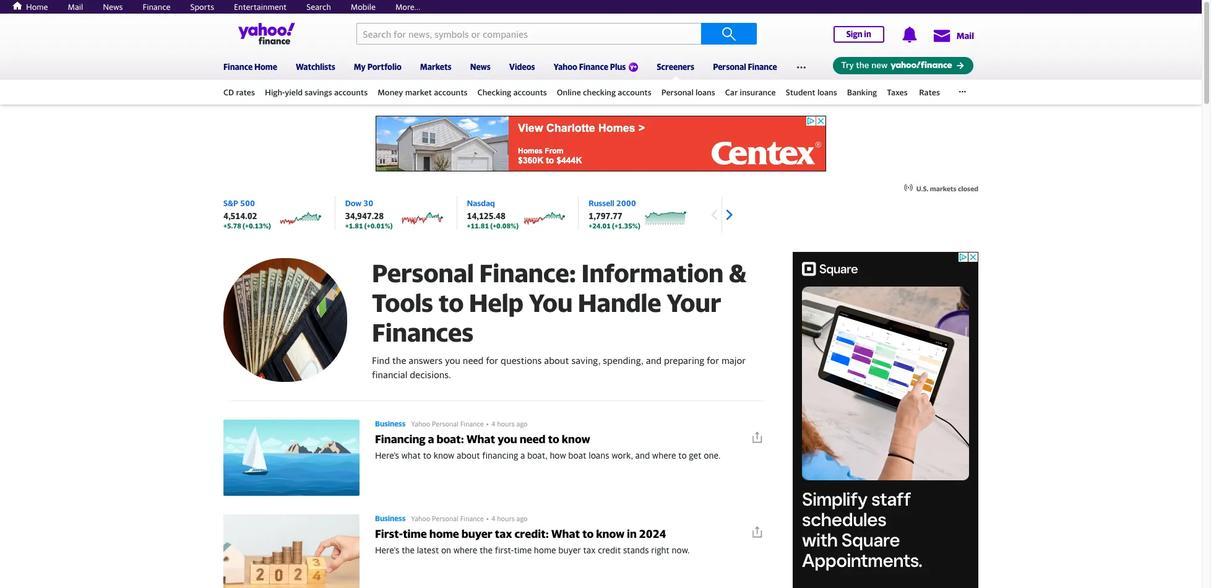 Task type: locate. For each thing, give the bounding box(es) containing it.
business yahoo personal finance • 4 hours ago for boat:
[[375, 419, 528, 428]]

1 • from the top
[[486, 420, 489, 428]]

2 horizontal spatial loans
[[818, 87, 837, 97]]

accounts down premium yahoo finance logo
[[618, 87, 652, 97]]

0 vertical spatial need
[[463, 355, 484, 366]]

s&p 500 4,514.02 +5.78 (+0.13%)
[[223, 198, 271, 230]]

1,797.77
[[589, 211, 623, 221]]

ago up boat,
[[517, 420, 528, 428]]

personal inside personal loans link
[[661, 87, 694, 97]]

0 vertical spatial business
[[375, 419, 406, 428]]

social media share article menu image for first-time home buyer tax credit: what to know in 2024
[[751, 526, 763, 538]]

2 vertical spatial know
[[596, 527, 625, 540]]

0 horizontal spatial loans
[[589, 450, 609, 461]]

0 vertical spatial mail link
[[68, 2, 83, 12]]

about
[[544, 355, 569, 366], [457, 450, 480, 461]]

questions
[[501, 355, 542, 366]]

the left first-
[[480, 545, 493, 555]]

home up on
[[429, 527, 459, 540]]

2024
[[639, 527, 666, 540]]

news link up checking
[[470, 54, 491, 77]]

0 vertical spatial social media share article menu image
[[751, 431, 763, 443]]

and right work,
[[635, 450, 650, 461]]

2 horizontal spatial know
[[596, 527, 625, 540]]

mail link right "home" link
[[68, 2, 83, 12]]

loans right the student
[[818, 87, 837, 97]]

1 horizontal spatial for
[[707, 355, 719, 366]]

accounts
[[334, 87, 368, 97], [434, 87, 468, 97], [513, 87, 547, 97], [618, 87, 652, 97]]

social media share article menu image for financing a boat: what you need to know
[[751, 431, 763, 443]]

taxes link
[[887, 82, 909, 103]]

2 ago from the top
[[517, 514, 528, 523]]

next image
[[720, 205, 738, 224]]

closed
[[958, 184, 979, 192]]

money
[[378, 87, 403, 97]]

the inside the find the answers you need for questions about saving, spending, and preparing for major financial decisions.
[[392, 355, 406, 366]]

0 vertical spatial 4
[[491, 420, 495, 428]]

1 vertical spatial mail link
[[933, 24, 974, 46]]

1 vertical spatial where
[[454, 545, 477, 555]]

business yahoo personal finance • 4 hours ago up boat:
[[375, 419, 528, 428]]

time down first-time home buyer tax credit: what to know in 2024
[[514, 545, 532, 555]]

finance up cd rates 'link'
[[223, 62, 253, 72]]

about left saving,
[[544, 355, 569, 366]]

0 vertical spatial in
[[864, 29, 871, 39]]

mobile link
[[351, 2, 376, 12]]

know down boat:
[[434, 450, 455, 461]]

0 vertical spatial a
[[428, 433, 434, 446]]

in right sign
[[864, 29, 871, 39]]

(+0.13%)
[[243, 222, 271, 230]]

watchlists link
[[296, 54, 335, 77]]

you up financing
[[498, 433, 517, 446]]

4,514.02
[[223, 211, 257, 221]]

1 vertical spatial social media share article menu image
[[751, 526, 763, 538]]

1 horizontal spatial news link
[[470, 54, 491, 77]]

1 vertical spatial and
[[635, 450, 650, 461]]

14,125.48
[[467, 211, 506, 221]]

1 ago from the top
[[517, 420, 528, 428]]

for left major at the right bottom of page
[[707, 355, 719, 366]]

personal inside personal finance: information & tools to help you handle your finances
[[372, 258, 474, 288]]

1 4 from the top
[[491, 420, 495, 428]]

how
[[550, 450, 566, 461]]

0 horizontal spatial home
[[26, 2, 48, 12]]

previous image
[[705, 205, 724, 224]]

and
[[646, 355, 662, 366], [635, 450, 650, 461]]

0 vertical spatial news
[[103, 2, 123, 12]]

and left preparing
[[646, 355, 662, 366]]

hours up financing a boat: what you need to know
[[497, 420, 515, 428]]

accounts down videos
[[513, 87, 547, 97]]

1 horizontal spatial time
[[514, 545, 532, 555]]

finance up first-time home buyer tax credit: what to know in 2024
[[460, 514, 484, 523]]

yahoo finance plus
[[554, 62, 626, 72]]

hours up first-time home buyer tax credit: what to know in 2024
[[497, 514, 515, 523]]

money market accounts
[[378, 87, 468, 97]]

1 horizontal spatial what
[[551, 527, 580, 540]]

home
[[429, 527, 459, 540], [534, 545, 556, 555]]

a
[[428, 433, 434, 446], [520, 450, 525, 461]]

1 business yahoo personal finance • 4 hours ago from the top
[[375, 419, 528, 428]]

personal inside personal finance link
[[713, 62, 746, 72]]

1 vertical spatial 4
[[491, 514, 495, 523]]

to inside personal finance: information & tools to help you handle your finances
[[439, 288, 464, 318]]

yield
[[285, 87, 303, 97]]

where left get
[[652, 450, 676, 461]]

loans left car
[[696, 87, 715, 97]]

business for first-
[[375, 514, 406, 523]]

0 vertical spatial about
[[544, 355, 569, 366]]

1 horizontal spatial mail
[[956, 30, 974, 41]]

1 vertical spatial home
[[254, 62, 277, 72]]

tax left credit
[[583, 545, 596, 555]]

to left get
[[678, 450, 687, 461]]

finance inside the yahoo finance plus link
[[579, 62, 608, 72]]

screeners link
[[657, 54, 695, 80]]

personal finance
[[713, 62, 777, 72]]

1 vertical spatial you
[[498, 433, 517, 446]]

help
[[469, 288, 524, 318]]

1 vertical spatial time
[[514, 545, 532, 555]]

personal finance link
[[713, 54, 777, 77]]

ago up first-time home buyer tax credit: what to know in 2024
[[517, 514, 528, 523]]

search image
[[721, 26, 736, 41]]

1 horizontal spatial tax
[[583, 545, 596, 555]]

1 horizontal spatial need
[[520, 433, 546, 446]]

what
[[401, 450, 421, 461]]

need up boat,
[[520, 433, 546, 446]]

navigation containing finance home
[[0, 51, 1202, 105]]

finance home link
[[223, 54, 277, 77]]

car insurance
[[725, 87, 776, 97]]

rates link
[[919, 82, 942, 103]]

tax
[[495, 527, 512, 540], [583, 545, 596, 555]]

2 business yahoo personal finance • 4 hours ago from the top
[[375, 514, 528, 523]]

what right credit:
[[551, 527, 580, 540]]

0 vertical spatial where
[[652, 450, 676, 461]]

accounts down 'my'
[[334, 87, 368, 97]]

0 horizontal spatial about
[[457, 450, 480, 461]]

1 vertical spatial hours
[[497, 514, 515, 523]]

ago for need
[[517, 420, 528, 428]]

0 horizontal spatial buyer
[[462, 527, 492, 540]]

0 horizontal spatial home
[[429, 527, 459, 540]]

finance:
[[479, 258, 576, 288]]

2 social media share article menu image from the top
[[751, 526, 763, 538]]

to up 'how'
[[548, 433, 559, 446]]

ago for credit:
[[517, 514, 528, 523]]

mail right notifications icon
[[956, 30, 974, 41]]

yahoo up latest
[[411, 514, 430, 523]]

0 vertical spatial and
[[646, 355, 662, 366]]

1 vertical spatial a
[[520, 450, 525, 461]]

1 horizontal spatial you
[[498, 433, 517, 446]]

need
[[463, 355, 484, 366], [520, 433, 546, 446]]

accounts down markets
[[434, 87, 468, 97]]

1 vertical spatial •
[[486, 514, 489, 523]]

yahoo
[[554, 62, 577, 72], [411, 420, 430, 428], [411, 514, 430, 523]]

know up credit
[[596, 527, 625, 540]]

time up latest
[[403, 527, 427, 540]]

0 horizontal spatial tax
[[495, 527, 512, 540]]

1 vertical spatial news link
[[470, 54, 491, 77]]

russell 2000 1,797.77 +24.01 (+1.35%)
[[589, 198, 641, 230]]

0 vertical spatial what
[[466, 433, 495, 446]]

2 accounts from the left
[[434, 87, 468, 97]]

boat,
[[527, 450, 548, 461]]

personal up car
[[713, 62, 746, 72]]

0 vertical spatial hours
[[497, 420, 515, 428]]

for
[[486, 355, 498, 366], [707, 355, 719, 366]]

markets
[[930, 184, 957, 192]]

in
[[864, 29, 871, 39], [627, 527, 637, 540]]

business
[[375, 419, 406, 428], [375, 514, 406, 523]]

advertisement region
[[376, 116, 826, 171], [793, 252, 979, 588]]

0 vertical spatial buyer
[[462, 527, 492, 540]]

personal up boat:
[[432, 420, 459, 428]]

2 4 from the top
[[491, 514, 495, 523]]

loans for personal loans
[[696, 87, 715, 97]]

0 horizontal spatial need
[[463, 355, 484, 366]]

what
[[466, 433, 495, 446], [551, 527, 580, 540]]

high-yield savings accounts
[[265, 87, 368, 97]]

handle
[[578, 288, 661, 318]]

news up checking
[[470, 62, 491, 72]]

0 horizontal spatial mail link
[[68, 2, 83, 12]]

boat:
[[437, 433, 464, 446]]

to right credit:
[[582, 527, 594, 540]]

mail right "home" link
[[68, 2, 83, 12]]

finance up "insurance" at the right top
[[748, 62, 777, 72]]

in up stands
[[627, 527, 637, 540]]

0 vertical spatial •
[[486, 420, 489, 428]]

finance left plus
[[579, 62, 608, 72]]

0 vertical spatial news link
[[103, 2, 123, 12]]

news left "finance" link
[[103, 2, 123, 12]]

0 horizontal spatial you
[[445, 355, 460, 366]]

loans for student loans
[[818, 87, 837, 97]]

0 horizontal spatial in
[[627, 527, 637, 540]]

cd rates link
[[223, 82, 255, 103]]

business up first- on the left of the page
[[375, 514, 406, 523]]

loans right boat on the bottom of the page
[[589, 450, 609, 461]]

business yahoo personal finance • 4 hours ago up on
[[375, 514, 528, 523]]

find the answers you need for questions about saving, spending, and preparing for major financial decisions.
[[372, 355, 746, 380]]

1 horizontal spatial home
[[254, 62, 277, 72]]

saving,
[[572, 355, 601, 366]]

0 horizontal spatial mail
[[68, 2, 83, 12]]

major
[[722, 355, 746, 366]]

where right on
[[454, 545, 477, 555]]

s&p
[[223, 198, 238, 208]]

personal down screeners link
[[661, 87, 694, 97]]

loans
[[696, 87, 715, 97], [818, 87, 837, 97], [589, 450, 609, 461]]

tools
[[372, 288, 433, 318]]

2 • from the top
[[486, 514, 489, 523]]

1 social media share article menu image from the top
[[751, 431, 763, 443]]

to left help
[[439, 288, 464, 318]]

1 vertical spatial buyer
[[558, 545, 581, 555]]

4 up financing a boat: what you need to know
[[491, 420, 495, 428]]

savings
[[305, 87, 332, 97]]

social media share article menu image
[[751, 431, 763, 443], [751, 526, 763, 538]]

personal up finances
[[372, 258, 474, 288]]

• for what
[[486, 420, 489, 428]]

1 vertical spatial business
[[375, 514, 406, 523]]

credit:
[[515, 527, 549, 540]]

business yahoo personal finance • 4 hours ago for home
[[375, 514, 528, 523]]

personal loans
[[661, 87, 715, 97]]

1 horizontal spatial about
[[544, 355, 569, 366]]

buyer
[[462, 527, 492, 540], [558, 545, 581, 555]]

(+0.01%)
[[364, 222, 393, 230]]

navigation
[[0, 51, 1202, 105]]

the up financial
[[392, 355, 406, 366]]

you up decisions.
[[445, 355, 460, 366]]

0 vertical spatial time
[[403, 527, 427, 540]]

search
[[307, 2, 331, 12]]

• up financing a boat: what you need to know
[[486, 420, 489, 428]]

1 vertical spatial tax
[[583, 545, 596, 555]]

tax up first-
[[495, 527, 512, 540]]

1 vertical spatial business yahoo personal finance • 4 hours ago
[[375, 514, 528, 523]]

loans inside student loans link
[[818, 87, 837, 97]]

student loans link
[[786, 82, 837, 103]]

news
[[103, 2, 123, 12], [470, 62, 491, 72]]

yahoo up the online
[[554, 62, 577, 72]]

where
[[652, 450, 676, 461], [454, 545, 477, 555]]

checking accounts
[[478, 87, 547, 97]]

what up financing
[[466, 433, 495, 446]]

+5.78
[[223, 222, 241, 230]]

one.
[[704, 450, 721, 461]]

0 vertical spatial business yahoo personal finance • 4 hours ago
[[375, 419, 528, 428]]

business up financing
[[375, 419, 406, 428]]

0 vertical spatial home
[[429, 527, 459, 540]]

0 vertical spatial home
[[26, 2, 48, 12]]

1 vertical spatial about
[[457, 450, 480, 461]]

decisions.
[[410, 369, 451, 380]]

0 vertical spatial yahoo
[[554, 62, 577, 72]]

1 horizontal spatial where
[[652, 450, 676, 461]]

1 horizontal spatial loans
[[696, 87, 715, 97]]

the for answers
[[392, 355, 406, 366]]

entertainment
[[234, 2, 287, 12]]

financing
[[482, 450, 518, 461]]

the left latest
[[402, 545, 415, 555]]

1 business from the top
[[375, 419, 406, 428]]

2 business from the top
[[375, 514, 406, 523]]

personal
[[713, 62, 746, 72], [661, 87, 694, 97], [372, 258, 474, 288], [432, 420, 459, 428], [432, 514, 459, 523]]

1 horizontal spatial home
[[534, 545, 556, 555]]

0 vertical spatial ago
[[517, 420, 528, 428]]

information
[[582, 258, 724, 288]]

about down financing a boat: what you need to know
[[457, 450, 480, 461]]

first-
[[375, 527, 403, 540]]

online checking accounts
[[557, 87, 652, 97]]

0 vertical spatial you
[[445, 355, 460, 366]]

1 horizontal spatial news
[[470, 62, 491, 72]]

to right what
[[423, 450, 431, 461]]

yahoo inside navigation
[[554, 62, 577, 72]]

1 horizontal spatial know
[[562, 433, 590, 446]]

loans inside personal loans link
[[696, 87, 715, 97]]

2 hours from the top
[[497, 514, 515, 523]]

videos
[[509, 62, 535, 72]]

• up first-time home buyer tax credit: what to know in 2024
[[486, 514, 489, 523]]

know up boat on the bottom of the page
[[562, 433, 590, 446]]

russell
[[589, 198, 615, 208]]

2000
[[616, 198, 636, 208]]

2 vertical spatial yahoo
[[411, 514, 430, 523]]

yahoo up financing
[[411, 420, 430, 428]]

1 vertical spatial ago
[[517, 514, 528, 523]]

0 horizontal spatial know
[[434, 450, 455, 461]]

screeners
[[657, 62, 695, 72]]

0 horizontal spatial news link
[[103, 2, 123, 12]]

sports
[[190, 2, 214, 12]]

34,947.28
[[345, 211, 384, 221]]

1 vertical spatial mail
[[956, 30, 974, 41]]

notifications image
[[902, 27, 918, 43]]

a left boat:
[[428, 433, 434, 446]]

1 vertical spatial yahoo
[[411, 420, 430, 428]]

1 hours from the top
[[497, 420, 515, 428]]

news link left "finance" link
[[103, 2, 123, 12]]

mail link right notifications icon
[[933, 24, 974, 46]]

rates
[[919, 87, 940, 97]]

rates
[[236, 87, 255, 97]]

1 vertical spatial news
[[470, 62, 491, 72]]

Search for news, symbols or companies text field
[[356, 23, 701, 45]]

a left boat,
[[520, 450, 525, 461]]

for left questions
[[486, 355, 498, 366]]

need right answers
[[463, 355, 484, 366]]

4 up first-time home buyer tax credit: what to know in 2024
[[491, 514, 495, 523]]

0 vertical spatial know
[[562, 433, 590, 446]]

0 horizontal spatial for
[[486, 355, 498, 366]]

here's what to know about financing a boat, how boat loans work, and where to get one.
[[375, 450, 721, 461]]

0 vertical spatial mail
[[68, 2, 83, 12]]

home down credit:
[[534, 545, 556, 555]]

finance
[[143, 2, 171, 12], [223, 62, 253, 72], [579, 62, 608, 72], [748, 62, 777, 72], [460, 420, 484, 428], [460, 514, 484, 523]]



Task type: describe. For each thing, give the bounding box(es) containing it.
4 accounts from the left
[[618, 87, 652, 97]]

finances
[[372, 318, 474, 347]]

1 vertical spatial home
[[534, 545, 556, 555]]

market
[[405, 87, 432, 97]]

videos link
[[509, 54, 535, 77]]

watchlists
[[296, 62, 335, 72]]

online checking accounts link
[[557, 82, 652, 103]]

1 accounts from the left
[[334, 87, 368, 97]]

markets
[[420, 62, 452, 72]]

personal for personal finance: information & tools to help you handle your finances
[[372, 258, 474, 288]]

money market accounts link
[[378, 82, 468, 103]]

about inside the find the answers you need for questions about saving, spending, and preparing for major financial decisions.
[[544, 355, 569, 366]]

2 for from the left
[[707, 355, 719, 366]]

1 horizontal spatial mail link
[[933, 24, 974, 46]]

home inside finance home link
[[254, 62, 277, 72]]

4 for what
[[491, 420, 495, 428]]

cd
[[223, 87, 234, 97]]

0 vertical spatial advertisement region
[[376, 116, 826, 171]]

+11.81
[[467, 222, 489, 230]]

online
[[557, 87, 581, 97]]

banking
[[847, 87, 877, 97]]

taxes
[[887, 87, 908, 97]]

finance inside personal finance link
[[748, 62, 777, 72]]

sign in
[[846, 29, 871, 39]]

my portfolio
[[354, 62, 402, 72]]

entertainment link
[[234, 2, 287, 12]]

s&p 500 link
[[223, 198, 255, 208]]

find
[[372, 355, 390, 366]]

0 horizontal spatial news
[[103, 2, 123, 12]]

spending,
[[603, 355, 644, 366]]

0 horizontal spatial time
[[403, 527, 427, 540]]

finance up financing a boat: what you need to know
[[460, 420, 484, 428]]

banking link
[[847, 82, 877, 103]]

financial
[[372, 369, 408, 380]]

(+0.08%)
[[490, 222, 519, 230]]

plus
[[610, 62, 626, 72]]

try the new yahoo finance image
[[833, 57, 974, 75]]

0 horizontal spatial what
[[466, 433, 495, 446]]

personal for personal finance
[[713, 62, 746, 72]]

on
[[441, 545, 451, 555]]

my
[[354, 62, 366, 72]]

financing
[[375, 433, 426, 446]]

you inside the find the answers you need for questions about saving, spending, and preparing for major financial decisions.
[[445, 355, 460, 366]]

here's the latest on where the first-time home buyer tax credit stands right now.
[[375, 545, 690, 555]]

(+1.35%)
[[612, 222, 641, 230]]

1 for from the left
[[486, 355, 498, 366]]

personal up on
[[432, 514, 459, 523]]

here's
[[375, 545, 399, 555]]

get
[[689, 450, 702, 461]]

4 for buyer
[[491, 514, 495, 523]]

high-
[[265, 87, 285, 97]]

sign in link
[[833, 26, 884, 43]]

russell 2000 link
[[589, 198, 636, 208]]

0 horizontal spatial where
[[454, 545, 477, 555]]

1 vertical spatial advertisement region
[[793, 252, 979, 588]]

car insurance link
[[725, 82, 776, 103]]

more...
[[395, 2, 421, 12]]

latest
[[417, 545, 439, 555]]

student
[[786, 87, 816, 97]]

finance left sports
[[143, 2, 171, 12]]

my portfolio link
[[354, 54, 402, 77]]

sports link
[[190, 2, 214, 12]]

and inside the find the answers you need for questions about saving, spending, and preparing for major financial decisions.
[[646, 355, 662, 366]]

first-time home buyer tax credit: what to know in 2024 link
[[223, 505, 768, 588]]

+1.81
[[345, 222, 363, 230]]

nasdaq
[[467, 198, 495, 208]]

1 horizontal spatial a
[[520, 450, 525, 461]]

3 accounts from the left
[[513, 87, 547, 97]]

dow 30 34,947.28 +1.81 (+0.01%)
[[345, 198, 393, 230]]

your
[[667, 288, 721, 318]]

1 vertical spatial need
[[520, 433, 546, 446]]

answers
[[409, 355, 443, 366]]

need inside the find the answers you need for questions about saving, spending, and preparing for major financial decisions.
[[463, 355, 484, 366]]

1 horizontal spatial in
[[864, 29, 871, 39]]

you
[[529, 288, 573, 318]]

home inside "home" link
[[26, 2, 48, 12]]

hours for tax
[[497, 514, 515, 523]]

• for buyer
[[486, 514, 489, 523]]

1 vertical spatial what
[[551, 527, 580, 540]]

nasdaq link
[[467, 198, 495, 208]]

premium yahoo finance logo image
[[629, 62, 638, 72]]

high-yield savings accounts link
[[265, 82, 368, 103]]

first-
[[495, 545, 514, 555]]

business for financing
[[375, 419, 406, 428]]

more... link
[[395, 2, 421, 12]]

0 vertical spatial tax
[[495, 527, 512, 540]]

stands
[[623, 545, 649, 555]]

the for latest
[[402, 545, 415, 555]]

30
[[363, 198, 373, 208]]

finance inside finance home link
[[223, 62, 253, 72]]

credit
[[598, 545, 621, 555]]

nasdaq 14,125.48 +11.81 (+0.08%)
[[467, 198, 519, 230]]

finance home
[[223, 62, 277, 72]]

hours for you
[[497, 420, 515, 428]]

home inside the first-time home buyer tax credit: what to know in 2024 link
[[429, 527, 459, 540]]

mobile
[[351, 2, 376, 12]]

yahoo for financing a boat: what you need to know
[[411, 420, 430, 428]]

yahoo for first-time home buyer tax credit: what to know in 2024
[[411, 514, 430, 523]]

cd rates
[[223, 87, 255, 97]]

sign
[[846, 29, 862, 39]]

news inside navigation
[[470, 62, 491, 72]]

personal for personal loans
[[661, 87, 694, 97]]

personal finance: information & tools to help you handle your finances image
[[223, 258, 347, 382]]

personal finance: information & tools to help you handle your finances
[[372, 258, 747, 347]]

1 vertical spatial know
[[434, 450, 455, 461]]

checking accounts link
[[478, 82, 547, 103]]

1 vertical spatial in
[[627, 527, 637, 540]]

financing a boat: what you need to know
[[375, 433, 590, 446]]

boat
[[568, 450, 587, 461]]

insurance
[[740, 87, 776, 97]]

checking
[[583, 87, 616, 97]]

0 horizontal spatial a
[[428, 433, 434, 446]]

1 horizontal spatial buyer
[[558, 545, 581, 555]]

search link
[[307, 2, 331, 12]]



Task type: vqa. For each thing, say whether or not it's contained in the screenshot.
notifications image
yes



